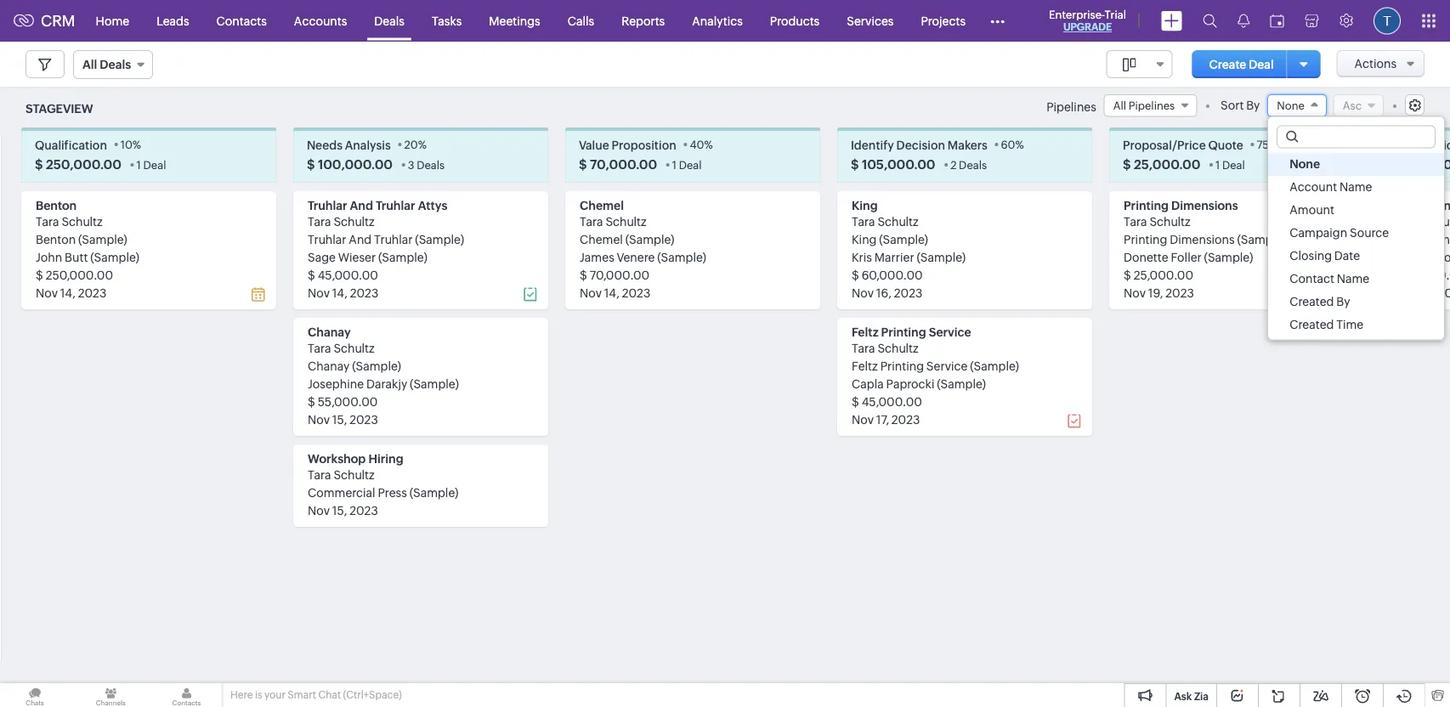 Task type: locate. For each thing, give the bounding box(es) containing it.
benton
[[36, 198, 77, 212], [36, 232, 76, 246]]

0 vertical spatial and
[[350, 198, 373, 212]]

20 %
[[404, 138, 427, 151]]

deal name option
[[1269, 336, 1445, 359]]

benton down benton 'link'
[[36, 232, 76, 246]]

name inside 'option'
[[1340, 180, 1373, 193]]

analysis
[[345, 138, 391, 151]]

0 horizontal spatial tara
[[308, 215, 331, 228]]

channels image
[[76, 684, 146, 708]]

0 vertical spatial by
[[1247, 99, 1261, 112]]

account name
[[1290, 180, 1373, 193]]

deals for $ 100,000.00
[[417, 158, 445, 171]]

2023 inside truhlar and truhlar attys tara schultz truhlar and truhlar (sample) sage wieser (sample) $ 45,000.00 nov 14, 2023
[[350, 286, 379, 300]]

deal name
[[1290, 340, 1350, 354]]

15,
[[332, 413, 347, 426], [332, 504, 347, 517]]

0 vertical spatial chapman
[[1397, 198, 1451, 212]]

$ left '105,000.00'
[[851, 157, 859, 172]]

0 horizontal spatial 1 deal
[[137, 158, 166, 171]]

2 1 from the left
[[673, 158, 677, 171]]

$ 250,000.00
[[35, 157, 122, 172]]

created inside created by option
[[1290, 295, 1335, 308]]

2 chapman from the top
[[1397, 232, 1451, 246]]

1 vertical spatial chapman
[[1397, 232, 1451, 246]]

crm
[[41, 12, 75, 30]]

smart
[[288, 690, 316, 701]]

upgrade
[[1064, 21, 1113, 33]]

contacts image
[[152, 684, 222, 708]]

tara inside chapman tara schul chapman  simon mo $ 70,000.0 nov 14, 20
[[1397, 215, 1420, 228]]

needs
[[307, 138, 343, 151]]

created
[[1290, 295, 1335, 308], [1290, 317, 1335, 331]]

0 vertical spatial 20
[[404, 138, 418, 151]]

and
[[350, 198, 373, 212], [349, 232, 372, 246]]

0 vertical spatial created
[[1290, 295, 1335, 308]]

2 1 deal from the left
[[673, 158, 702, 171]]

created inside created time option
[[1290, 317, 1335, 331]]

truhlar and truhlar (sample) link
[[308, 232, 464, 246]]

1 vertical spatial 20
[[1439, 286, 1451, 300]]

by up the time
[[1337, 295, 1351, 308]]

14, inside chapman tara schul chapman  simon mo $ 70,000.0 nov 14, 20
[[1421, 286, 1436, 300]]

name down none option
[[1340, 180, 1373, 193]]

2 horizontal spatial 1 deal
[[1216, 158, 1246, 171]]

none inside field
[[1278, 99, 1305, 112]]

list box
[[1269, 152, 1445, 359]]

none option
[[1269, 152, 1445, 175]]

deal down created time on the top
[[1290, 340, 1315, 354]]

contacts
[[217, 14, 267, 28]]

create
[[1210, 57, 1247, 71]]

70,000.00
[[590, 157, 658, 172]]

1 vertical spatial 15,
[[332, 504, 347, 517]]

chapman up "simon mo" link
[[1397, 232, 1451, 246]]

75
[[1257, 138, 1270, 151]]

1 tara from the left
[[308, 215, 331, 228]]

deals right the 2
[[959, 158, 988, 171]]

0 horizontal spatial by
[[1247, 99, 1261, 112]]

1 1 from the left
[[137, 158, 141, 171]]

1 horizontal spatial 20
[[1439, 286, 1451, 300]]

$ left 25,000.00
[[1123, 157, 1132, 172]]

created for created by
[[1290, 295, 1335, 308]]

negotiatio
[[1396, 138, 1451, 151]]

1 right 25,000.00
[[1216, 158, 1221, 171]]

created for created time
[[1290, 317, 1335, 331]]

5 % from the left
[[1270, 138, 1278, 151]]

0 vertical spatial benton
[[36, 198, 77, 212]]

1 vertical spatial benton
[[36, 232, 76, 246]]

3 14, from the left
[[1421, 286, 1436, 300]]

list box containing none
[[1269, 152, 1445, 359]]

sort by
[[1221, 99, 1261, 112]]

$ left 70,000
[[1396, 157, 1404, 172]]

2 benton from the top
[[36, 232, 76, 246]]

enterprise-
[[1050, 8, 1105, 21]]

name down the closing date option in the top of the page
[[1338, 272, 1370, 285]]

1 1 deal from the left
[[137, 158, 166, 171]]

campaign source option
[[1269, 221, 1445, 244]]

1 horizontal spatial tara
[[1397, 215, 1420, 228]]

enterprise-trial upgrade
[[1050, 8, 1127, 33]]

schultz
[[334, 215, 375, 228]]

0 vertical spatial none
[[1278, 99, 1305, 112]]

1 horizontal spatial deals
[[417, 158, 445, 171]]

None field
[[1268, 94, 1327, 117]]

zia
[[1195, 691, 1209, 703]]

1 14, from the left
[[332, 286, 348, 300]]

1 created from the top
[[1290, 295, 1335, 308]]

chapman link up "simon mo" link
[[1397, 232, 1451, 246]]

by right the sort
[[1247, 99, 1261, 112]]

1 for 25,000.00
[[1216, 158, 1221, 171]]

1 vertical spatial none
[[1290, 157, 1321, 170]]

2 chanay from the top
[[308, 359, 350, 373]]

105,000.00
[[862, 157, 936, 172]]

20 down 70,000.0
[[1439, 286, 1451, 300]]

created up "deal name"
[[1290, 317, 1335, 331]]

0 vertical spatial chapman link
[[1397, 198, 1451, 212]]

1 vertical spatial nov 15, 2023
[[308, 504, 378, 517]]

2 % from the left
[[418, 138, 427, 151]]

$ down qualification
[[35, 157, 43, 172]]

simon mo link
[[1397, 250, 1451, 264]]

$ down sage
[[308, 268, 315, 282]]

deal right the create
[[1249, 57, 1275, 71]]

projects
[[921, 14, 966, 28]]

1 horizontal spatial 14,
[[605, 286, 620, 300]]

and up the "schultz"
[[350, 198, 373, 212]]

%
[[133, 138, 141, 151], [418, 138, 427, 151], [705, 138, 713, 151], [1016, 138, 1025, 151], [1270, 138, 1278, 151]]

schul
[[1422, 215, 1451, 228]]

chat
[[318, 690, 341, 701]]

chanay down chanay link
[[308, 359, 350, 373]]

deal for $ 70,000.00
[[679, 158, 702, 171]]

name
[[1340, 180, 1373, 193], [1338, 272, 1370, 285], [1317, 340, 1350, 354]]

(sample)
[[78, 232, 127, 246], [415, 232, 464, 246], [379, 250, 428, 264], [352, 359, 401, 373]]

name inside option
[[1317, 340, 1350, 354]]

chanay up chanay (sample)
[[308, 325, 351, 339]]

4 % from the left
[[1016, 138, 1025, 151]]

2 created from the top
[[1290, 317, 1335, 331]]

3 1 deal from the left
[[1216, 158, 1246, 171]]

1 vertical spatial chapman link
[[1397, 232, 1451, 246]]

home
[[96, 14, 129, 28]]

1 benton from the top
[[36, 198, 77, 212]]

products
[[770, 14, 820, 28]]

$
[[35, 157, 43, 172], [307, 157, 315, 172], [579, 157, 587, 172], [851, 157, 859, 172], [1123, 157, 1132, 172], [1396, 157, 1404, 172], [308, 268, 315, 282], [1397, 268, 1404, 282]]

deal right '250,000.00'
[[143, 158, 166, 171]]

1 horizontal spatial by
[[1337, 295, 1351, 308]]

$ down needs
[[307, 157, 315, 172]]

deal down the sort
[[1223, 158, 1246, 171]]

deals right 3
[[417, 158, 445, 171]]

sort
[[1221, 99, 1245, 112]]

1 for 70,000.00
[[673, 158, 677, 171]]

name down created time on the top
[[1317, 340, 1350, 354]]

tara inside truhlar and truhlar attys tara schultz truhlar and truhlar (sample) sage wieser (sample) $ 45,000.00 nov 14, 2023
[[308, 215, 331, 228]]

1 deal down the sort
[[1216, 158, 1246, 171]]

1 vertical spatial name
[[1338, 272, 1370, 285]]

is
[[255, 690, 262, 701]]

meetings link
[[476, 0, 554, 41]]

crm link
[[14, 12, 75, 30]]

truhlar up truhlar and truhlar (sample) link
[[376, 198, 416, 212]]

none inside option
[[1290, 157, 1321, 170]]

by inside option
[[1337, 295, 1351, 308]]

none up 75 %
[[1278, 99, 1305, 112]]

20 up 3
[[404, 138, 418, 151]]

negotiatio $ 70,000
[[1396, 138, 1451, 172]]

20
[[404, 138, 418, 151], [1439, 286, 1451, 300]]

tasks
[[432, 14, 462, 28]]

contact
[[1290, 272, 1335, 285]]

2 chapman link from the top
[[1397, 232, 1451, 246]]

nov inside truhlar and truhlar attys tara schultz truhlar and truhlar (sample) sage wieser (sample) $ 45,000.00 nov 14, 2023
[[308, 286, 330, 300]]

100,000.00
[[318, 157, 393, 172]]

chapman link up schul on the top right of page
[[1397, 198, 1451, 212]]

deals link
[[361, 0, 418, 41]]

1 chanay from the top
[[308, 325, 351, 339]]

1 vertical spatial chanay
[[308, 359, 350, 373]]

1 deal for $ 70,000.00
[[673, 158, 702, 171]]

calls link
[[554, 0, 608, 41]]

name inside option
[[1338, 272, 1370, 285]]

$ left 70,000.00
[[579, 157, 587, 172]]

none
[[1278, 99, 1305, 112], [1290, 157, 1321, 170]]

created down contact
[[1290, 295, 1335, 308]]

1 vertical spatial created
[[1290, 317, 1335, 331]]

deal inside option
[[1290, 340, 1315, 354]]

1 deal
[[137, 158, 166, 171], [673, 158, 702, 171], [1216, 158, 1246, 171]]

0 horizontal spatial 1
[[137, 158, 141, 171]]

chapman
[[1397, 198, 1451, 212], [1397, 232, 1451, 246]]

chanay for chanay link
[[308, 325, 351, 339]]

1 horizontal spatial 1 deal
[[673, 158, 702, 171]]

tara left the "schultz"
[[308, 215, 331, 228]]

deal down "40"
[[679, 158, 702, 171]]

date
[[1335, 249, 1361, 262]]

$ down simon
[[1397, 268, 1404, 282]]

deals left tasks
[[374, 14, 405, 28]]

3 % from the left
[[705, 138, 713, 151]]

account name option
[[1269, 175, 1445, 198]]

none up account
[[1290, 157, 1321, 170]]

1 down the 10 %
[[137, 158, 141, 171]]

1 vertical spatial and
[[349, 232, 372, 246]]

1 deal down "40"
[[673, 158, 702, 171]]

leads link
[[143, 0, 203, 41]]

ask
[[1175, 691, 1193, 703]]

chapman link
[[1397, 198, 1451, 212], [1397, 232, 1451, 246]]

2 horizontal spatial 1
[[1216, 158, 1221, 171]]

benton up benton (sample) link
[[36, 198, 77, 212]]

0 horizontal spatial 14,
[[332, 286, 348, 300]]

benton for benton (sample)
[[36, 232, 76, 246]]

1 deal down the 10 %
[[137, 158, 166, 171]]

0 vertical spatial 15,
[[332, 413, 347, 426]]

nov inside chapman tara schul chapman  simon mo $ 70,000.0 nov 14, 20
[[1397, 286, 1419, 300]]

0 vertical spatial chanay
[[308, 325, 351, 339]]

0 vertical spatial name
[[1340, 180, 1373, 193]]

10
[[120, 138, 133, 151]]

1 vertical spatial by
[[1337, 295, 1351, 308]]

2023
[[350, 286, 379, 300], [622, 286, 651, 300], [350, 413, 378, 426], [350, 504, 378, 517]]

tara left schul on the top right of page
[[1397, 215, 1420, 228]]

2 horizontal spatial 14,
[[1421, 286, 1436, 300]]

% for $ 70,000.00
[[705, 138, 713, 151]]

2 tara from the left
[[1397, 215, 1420, 228]]

chapman inside chapman tara schul chapman  simon mo $ 70,000.0 nov 14, 20
[[1397, 232, 1451, 246]]

contact name
[[1290, 272, 1370, 285]]

nov
[[308, 286, 330, 300], [580, 286, 602, 300], [1397, 286, 1419, 300], [308, 413, 330, 426], [308, 504, 330, 517]]

1
[[137, 158, 141, 171], [673, 158, 677, 171], [1216, 158, 1221, 171]]

sage wieser (sample) link
[[308, 250, 428, 264]]

0 vertical spatial nov 15, 2023
[[308, 413, 378, 426]]

analytics link
[[679, 0, 757, 41]]

truhlar and truhlar attys link
[[308, 198, 448, 212]]

nov 14, 2023
[[580, 286, 651, 300]]

chapman up schul on the top right of page
[[1397, 198, 1451, 212]]

2 horizontal spatial deals
[[959, 158, 988, 171]]

2 deals
[[951, 158, 988, 171]]

2 vertical spatial name
[[1317, 340, 1350, 354]]

1 horizontal spatial 1
[[673, 158, 677, 171]]

0 horizontal spatial 20
[[404, 138, 418, 151]]

1 right 70,000.00
[[673, 158, 677, 171]]

None text field
[[1278, 126, 1436, 147]]

chanay (sample) link
[[308, 359, 401, 373]]

and up wieser
[[349, 232, 372, 246]]

3 1 from the left
[[1216, 158, 1221, 171]]



Task type: describe. For each thing, give the bounding box(es) containing it.
14, inside truhlar and truhlar attys tara schultz truhlar and truhlar (sample) sage wieser (sample) $ 45,000.00 nov 14, 2023
[[332, 286, 348, 300]]

70,000.0
[[1406, 268, 1451, 282]]

accounts link
[[281, 0, 361, 41]]

trial
[[1105, 8, 1127, 21]]

60
[[1001, 138, 1016, 151]]

name for account name
[[1340, 180, 1373, 193]]

tasks link
[[418, 0, 476, 41]]

products link
[[757, 0, 834, 41]]

truhlar up the "schultz"
[[308, 198, 347, 212]]

meetings
[[489, 14, 541, 28]]

$ 70,000.00
[[579, 157, 658, 172]]

25,000.00
[[1134, 157, 1201, 172]]

leads
[[157, 14, 189, 28]]

created by
[[1290, 295, 1351, 308]]

40 %
[[690, 138, 713, 151]]

benton (sample) link
[[36, 232, 127, 246]]

campaign
[[1290, 226, 1348, 239]]

benton (sample)
[[36, 232, 127, 246]]

projects link
[[908, 0, 980, 41]]

contact name option
[[1269, 267, 1445, 290]]

source
[[1351, 226, 1390, 239]]

stageview
[[26, 102, 93, 116]]

2 14, from the left
[[605, 286, 620, 300]]

reports
[[622, 14, 665, 28]]

1 for 250,000.00
[[137, 158, 141, 171]]

none for list box in the right of the page containing none
[[1290, 157, 1321, 170]]

wieser
[[338, 250, 376, 264]]

1 chapman from the top
[[1397, 198, 1451, 212]]

10 %
[[120, 138, 141, 151]]

truhlar up sage wieser (sample) link
[[374, 232, 413, 246]]

chanay for chanay (sample)
[[308, 359, 350, 373]]

account
[[1290, 180, 1338, 193]]

accounts
[[294, 14, 347, 28]]

truhlar and truhlar attys tara schultz truhlar and truhlar (sample) sage wieser (sample) $ 45,000.00 nov 14, 2023
[[308, 198, 464, 300]]

none for none field
[[1278, 99, 1305, 112]]

250,000.00
[[46, 157, 122, 172]]

1 nov 15, 2023 from the top
[[308, 413, 378, 426]]

3
[[408, 158, 415, 171]]

1 % from the left
[[133, 138, 141, 151]]

closing date option
[[1269, 244, 1445, 267]]

name for deal name
[[1317, 340, 1350, 354]]

deal for $ 250,000.00
[[143, 158, 166, 171]]

truhlar up sage
[[308, 232, 347, 246]]

$ 105,000.00
[[851, 157, 936, 172]]

2
[[951, 158, 957, 171]]

1 deal for $ 250,000.00
[[137, 158, 166, 171]]

by for sort by
[[1247, 99, 1261, 112]]

$ inside chapman tara schul chapman  simon mo $ 70,000.0 nov 14, 20
[[1397, 268, 1404, 282]]

benton for benton 'link'
[[36, 198, 77, 212]]

services
[[847, 14, 894, 28]]

1 15, from the top
[[332, 413, 347, 426]]

home link
[[82, 0, 143, 41]]

chanay (sample)
[[308, 359, 401, 373]]

created by option
[[1269, 290, 1445, 313]]

40
[[690, 138, 705, 151]]

$ 25,000.00
[[1123, 157, 1201, 172]]

sage
[[308, 250, 336, 264]]

simon
[[1397, 250, 1432, 264]]

your
[[265, 690, 286, 701]]

20 inside chapman tara schul chapman  simon mo $ 70,000.0 nov 14, 20
[[1439, 286, 1451, 300]]

time
[[1337, 317, 1364, 331]]

deal for $ 25,000.00
[[1223, 158, 1246, 171]]

amount option
[[1269, 198, 1445, 221]]

(ctrl+space)
[[343, 690, 402, 701]]

60 %
[[1001, 138, 1025, 151]]

deals for $ 105,000.00
[[959, 158, 988, 171]]

qualification
[[35, 138, 107, 151]]

1 chapman link from the top
[[1397, 198, 1451, 212]]

0 horizontal spatial deals
[[374, 14, 405, 28]]

chats image
[[0, 684, 70, 708]]

chanay link
[[308, 325, 351, 339]]

by for created by
[[1337, 295, 1351, 308]]

$ inside negotiatio $ 70,000
[[1396, 157, 1404, 172]]

2 nov 15, 2023 from the top
[[308, 504, 378, 517]]

amount
[[1290, 203, 1335, 216]]

calls
[[568, 14, 595, 28]]

% for $ 25,000.00
[[1270, 138, 1278, 151]]

$ inside truhlar and truhlar attys tara schultz truhlar and truhlar (sample) sage wieser (sample) $ 45,000.00 nov 14, 2023
[[308, 268, 315, 282]]

$ 100,000.00
[[307, 157, 393, 172]]

75 %
[[1257, 138, 1278, 151]]

name for contact name
[[1338, 272, 1370, 285]]

benton link
[[36, 198, 77, 212]]

chapman tara schul chapman  simon mo $ 70,000.0 nov 14, 20
[[1397, 198, 1451, 300]]

needs analysis
[[307, 138, 391, 151]]

2 15, from the top
[[332, 504, 347, 517]]

attys
[[418, 198, 448, 212]]

create deal button
[[1193, 50, 1292, 78]]

campaign source
[[1290, 226, 1390, 239]]

% for $ 105,000.00
[[1016, 138, 1025, 151]]

1 deal for $ 25,000.00
[[1216, 158, 1246, 171]]

pipelines
[[1047, 100, 1097, 114]]

deal inside button
[[1249, 57, 1275, 71]]

services link
[[834, 0, 908, 41]]

created time
[[1290, 317, 1364, 331]]

70,000
[[1407, 157, 1451, 172]]

ask zia
[[1175, 691, 1209, 703]]

created time option
[[1269, 313, 1445, 336]]

actions
[[1355, 57, 1397, 71]]

reports link
[[608, 0, 679, 41]]

3 deals
[[408, 158, 445, 171]]

here is your smart chat (ctrl+space)
[[230, 690, 402, 701]]

contacts link
[[203, 0, 281, 41]]

closing
[[1290, 249, 1333, 262]]

analytics
[[692, 14, 743, 28]]



Task type: vqa. For each thing, say whether or not it's contained in the screenshot.
the Meetings
yes



